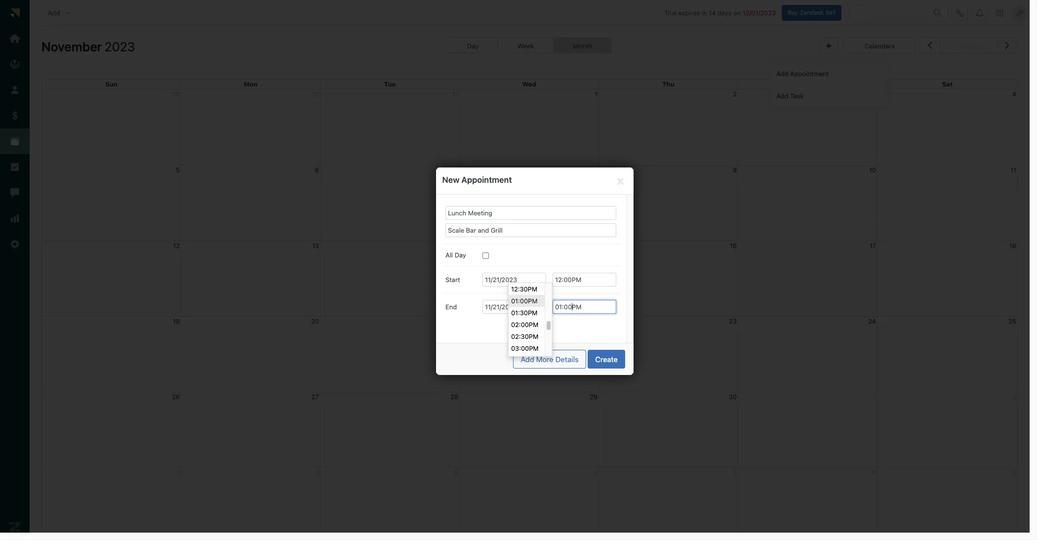 Task type: vqa. For each thing, say whether or not it's contained in the screenshot.
the leftmost individual
no



Task type: describe. For each thing, give the bounding box(es) containing it.
2
[[733, 90, 737, 98]]

days
[[718, 9, 732, 17]]

day
[[467, 42, 479, 50]]

4
[[1013, 90, 1017, 98]]

on
[[734, 9, 741, 17]]

24
[[869, 317, 877, 325]]

task
[[791, 92, 804, 100]]

27
[[312, 393, 319, 401]]

7
[[455, 166, 459, 174]]

november
[[42, 39, 102, 54]]

jp button
[[1012, 5, 1028, 21]]

add for add task
[[777, 92, 789, 100]]

10
[[870, 166, 877, 174]]

12
[[173, 241, 180, 249]]

03:00pm
[[511, 344, 539, 352]]

add appointment
[[777, 69, 829, 77]]

25
[[1009, 317, 1017, 325]]

1 horizontal spatial 14
[[709, 9, 716, 17]]

create link
[[588, 350, 626, 369]]

create
[[596, 355, 618, 364]]

30
[[729, 393, 737, 401]]

all day
[[446, 251, 466, 259]]

expires
[[679, 9, 701, 17]]

new
[[443, 175, 460, 185]]

15
[[591, 241, 598, 249]]

12:00pm
[[511, 273, 538, 281]]

23
[[730, 317, 737, 325]]

11
[[1011, 166, 1017, 174]]

×
[[617, 173, 625, 188]]

week
[[518, 42, 534, 50]]

jp
[[1016, 8, 1024, 17]]

add button
[[40, 3, 80, 23]]

29
[[590, 393, 598, 401]]

add for add more details
[[521, 355, 535, 364]]

end
[[446, 303, 457, 311]]

details
[[556, 355, 579, 364]]

tue
[[384, 80, 396, 88]]

mon
[[244, 80, 258, 88]]

zendesk image
[[8, 521, 21, 534]]

add for add appointment
[[777, 69, 789, 77]]

sat
[[943, 80, 953, 88]]

12:30pm
[[511, 285, 538, 293]]

28
[[451, 393, 459, 401]]

8
[[594, 166, 598, 174]]

calls image
[[957, 9, 965, 17]]

Start Time text field
[[553, 273, 617, 286]]

Start Date text field
[[483, 273, 547, 286]]

17
[[870, 241, 877, 249]]

02:00pm
[[511, 321, 539, 329]]

buy zendesk sell
[[788, 9, 836, 16]]



Task type: locate. For each thing, give the bounding box(es) containing it.
02:30pm
[[511, 333, 539, 340]]

12:00pm 12:30pm 01:00pm 01:30pm 02:00pm 02:30pm 03:00pm 03:30pm
[[511, 273, 539, 364]]

buy zendesk sell button
[[782, 5, 842, 21]]

End Date text field
[[483, 300, 547, 314]]

trial
[[665, 9, 677, 17]]

chevron down image
[[64, 9, 72, 17]]

01:30pm
[[511, 309, 538, 317]]

appointment up task
[[791, 69, 829, 77]]

0 horizontal spatial appointment
[[462, 175, 512, 185]]

bell image
[[977, 9, 984, 17]]

19
[[173, 317, 180, 325]]

today
[[960, 42, 978, 50]]

None checkbox
[[483, 252, 489, 259]]

add more details
[[521, 355, 579, 364]]

november 2023
[[42, 39, 135, 54]]

appointment for add appointment
[[791, 69, 829, 77]]

search image
[[935, 9, 942, 17]]

more
[[537, 355, 554, 364]]

add inside button
[[47, 8, 60, 17]]

sell
[[826, 9, 836, 16]]

sun
[[105, 80, 118, 88]]

None field
[[856, 8, 929, 17]]

20
[[311, 317, 319, 325]]

add left task
[[777, 92, 789, 100]]

appointment right the new
[[462, 175, 512, 185]]

all
[[446, 251, 453, 259]]

16
[[730, 241, 737, 249]]

0 horizontal spatial 14
[[452, 241, 459, 249]]

wed
[[522, 80, 537, 88]]

appointment
[[791, 69, 829, 77], [462, 175, 512, 185]]

Location text field
[[446, 223, 617, 237]]

add down the 03:00pm on the bottom
[[521, 355, 535, 364]]

01:00pm
[[511, 297, 538, 305]]

× link
[[615, 173, 627, 188]]

zendesk
[[800, 9, 824, 16]]

angle right image
[[1006, 39, 1010, 51]]

appointment for new appointment
[[462, 175, 512, 185]]

buy
[[788, 9, 799, 16]]

14
[[709, 9, 716, 17], [452, 241, 459, 249]]

add left chevron down image
[[47, 8, 60, 17]]

0 vertical spatial 14
[[709, 9, 716, 17]]

add task
[[777, 92, 804, 100]]

26
[[172, 393, 180, 401]]

End Time text field
[[553, 300, 617, 314]]

6
[[315, 166, 319, 174]]

add up add task
[[777, 69, 789, 77]]

Untitled Appointment text field
[[446, 206, 617, 220]]

1 horizontal spatial appointment
[[791, 69, 829, 77]]

0 vertical spatial appointment
[[791, 69, 829, 77]]

zendesk products image
[[997, 9, 1004, 16]]

2023
[[105, 39, 135, 54]]

trial expires in 14 days on 12/01/2023
[[665, 9, 776, 17]]

add
[[47, 8, 60, 17], [777, 69, 789, 77], [777, 92, 789, 100], [521, 355, 535, 364]]

13
[[312, 241, 319, 249]]

start
[[446, 276, 460, 283]]

new appointment
[[443, 175, 512, 185]]

5
[[176, 166, 180, 174]]

add for add
[[47, 8, 60, 17]]

12/01/2023
[[743, 9, 776, 17]]

day
[[455, 251, 466, 259]]

1
[[595, 90, 598, 98]]

9
[[733, 166, 737, 174]]

thu
[[663, 80, 675, 88]]

03:30pm
[[511, 356, 539, 364]]

1 vertical spatial appointment
[[462, 175, 512, 185]]

angle left image
[[928, 39, 933, 51]]

14 right in
[[709, 9, 716, 17]]

calendars
[[865, 42, 895, 50]]

18
[[1010, 241, 1017, 249]]

plus image
[[827, 43, 832, 49]]

14 up all day
[[452, 241, 459, 249]]

add more details link
[[514, 350, 586, 369]]

in
[[702, 9, 708, 17]]

1 vertical spatial 14
[[452, 241, 459, 249]]



